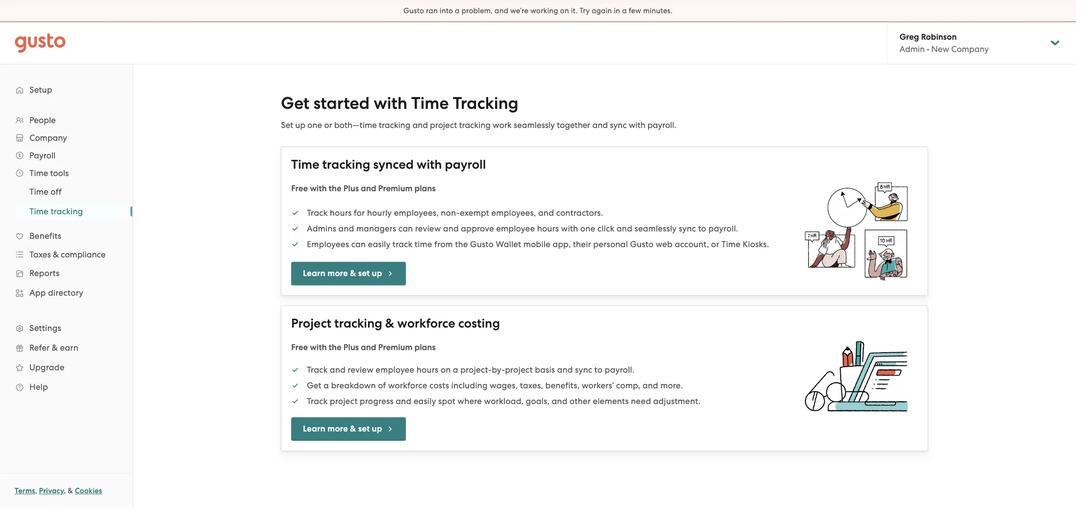 Task type: vqa. For each thing, say whether or not it's contained in the screenshot.
Back for Back to timeline
no



Task type: locate. For each thing, give the bounding box(es) containing it.
contractors.
[[557, 208, 604, 218]]

off
[[51, 187, 62, 197]]

1 horizontal spatial company
[[952, 44, 990, 54]]

1 horizontal spatial or
[[712, 239, 720, 249]]

learn more & set up link down employees
[[291, 262, 406, 286]]

1 vertical spatial project
[[505, 365, 533, 375]]

company right new
[[952, 44, 990, 54]]

tracking down time off link
[[51, 207, 83, 216]]

and left we're
[[495, 6, 509, 15]]

1 horizontal spatial seamlessly
[[635, 223, 677, 233]]

employee up wallet
[[497, 223, 535, 233]]

2 track from the top
[[307, 365, 328, 375]]

1 learn more & set up from the top
[[303, 268, 383, 279]]

project
[[291, 316, 332, 331]]

non-
[[441, 208, 460, 218]]

1 horizontal spatial sync
[[610, 120, 627, 130]]

2 plans from the top
[[415, 342, 436, 353]]

1 vertical spatial the
[[455, 239, 468, 249]]

plus up for in the left of the page
[[344, 183, 359, 194]]

to
[[699, 223, 707, 233], [595, 365, 603, 375]]

a left "breakdown"
[[324, 381, 329, 390]]

1 free from the top
[[291, 183, 308, 194]]

2 more from the top
[[328, 424, 348, 434]]

1 horizontal spatial easily
[[414, 396, 436, 406]]

learn more & set up down "progress"
[[303, 424, 383, 434]]

and down benefits,
[[552, 396, 568, 406]]

hours up employees can easily track time from the gusto wallet mobile app, their personal gusto web account, or time kiosks.
[[538, 223, 559, 233]]

the up admins
[[329, 183, 342, 194]]

0 vertical spatial learn more & set up link
[[291, 262, 406, 286]]

0 vertical spatial workforce
[[398, 316, 456, 331]]

plus
[[344, 183, 359, 194], [344, 342, 359, 353]]

approve
[[461, 223, 494, 233]]

click
[[598, 223, 615, 233]]

both—time
[[335, 120, 377, 130]]

2 vertical spatial up
[[372, 424, 383, 434]]

easily
[[368, 239, 391, 249], [414, 396, 436, 406]]

1 horizontal spatial project
[[430, 120, 457, 130]]

set
[[359, 268, 370, 279], [359, 424, 370, 434]]

more for time
[[328, 268, 348, 279]]

hours left for in the left of the page
[[330, 208, 352, 218]]

comp,
[[617, 381, 641, 390]]

1 horizontal spatial ,
[[64, 487, 66, 496]]

2 horizontal spatial payroll.
[[709, 223, 739, 233]]

2 vertical spatial track
[[307, 396, 328, 406]]

sync right together
[[610, 120, 627, 130]]

free
[[291, 183, 308, 194], [291, 342, 308, 353]]

1 vertical spatial up
[[372, 268, 383, 279]]

learn more & set up down employees
[[303, 268, 383, 279]]

, left cookies in the left of the page
[[64, 487, 66, 496]]

tracking down both—time
[[323, 157, 371, 172]]

1 vertical spatial or
[[712, 239, 720, 249]]

1 vertical spatial premium
[[379, 342, 413, 353]]

and right click
[[617, 223, 633, 233]]

up for time
[[372, 268, 383, 279]]

0 vertical spatial get
[[281, 93, 310, 113]]

project up payroll
[[430, 120, 457, 130]]

free with the plus and premium plans
[[291, 183, 436, 194], [291, 342, 436, 353]]

up right set
[[295, 120, 306, 130]]

learn more & set up for project
[[303, 424, 383, 434]]

managers
[[357, 223, 397, 233]]

other
[[570, 396, 591, 406]]

try
[[580, 6, 590, 15]]

and down non-
[[443, 223, 459, 233]]

project-
[[461, 365, 492, 375]]

1 vertical spatial learn
[[303, 424, 326, 434]]

1 horizontal spatial one
[[581, 223, 596, 233]]

hours up costs
[[417, 365, 439, 375]]

0 vertical spatial on
[[561, 6, 570, 15]]

1 vertical spatial one
[[581, 223, 596, 233]]

hourly
[[367, 208, 392, 218]]

the
[[329, 183, 342, 194], [455, 239, 468, 249], [329, 342, 342, 353]]

get started with time tracking
[[281, 93, 519, 113]]

and up benefits,
[[558, 365, 573, 375]]

seamlessly right work
[[514, 120, 555, 130]]

the right "from"
[[455, 239, 468, 249]]

1 horizontal spatial employees,
[[492, 208, 537, 218]]

one
[[308, 120, 322, 130], [581, 223, 596, 233]]

free with the plus and premium plans up for in the left of the page
[[291, 183, 436, 194]]

more down employees
[[328, 268, 348, 279]]

payroll
[[445, 157, 486, 172]]

or down started
[[324, 120, 332, 130]]

gusto ran into a problem, and we're working on it. try again in a few minutes.
[[404, 6, 673, 15]]

on
[[561, 6, 570, 15], [441, 365, 451, 375]]

track for project
[[307, 365, 328, 375]]

2 plus from the top
[[344, 342, 359, 353]]

0 horizontal spatial ,
[[35, 487, 37, 496]]

1 set from the top
[[359, 268, 370, 279]]

1 horizontal spatial review
[[415, 223, 441, 233]]

and up need
[[643, 381, 659, 390]]

reports
[[29, 268, 60, 278]]

gusto left ran
[[404, 6, 424, 15]]

plans up "track hours for hourly employees, non-exempt employees, and contractors."
[[415, 183, 436, 194]]

0 vertical spatial employee
[[497, 223, 535, 233]]

can up track
[[399, 223, 413, 233]]

1 vertical spatial set
[[359, 424, 370, 434]]

learn
[[303, 268, 326, 279], [303, 424, 326, 434]]

0 vertical spatial track
[[307, 208, 328, 218]]

learn more & set up link for time
[[291, 262, 406, 286]]

where
[[458, 396, 482, 406]]

0 vertical spatial plus
[[344, 183, 359, 194]]

1 vertical spatial plus
[[344, 342, 359, 353]]

0 vertical spatial project
[[430, 120, 457, 130]]

the for time tracking synced with payroll
[[329, 183, 342, 194]]

1 horizontal spatial on
[[561, 6, 570, 15]]

gusto down approve
[[471, 239, 494, 249]]

plans down project tracking & workforce costing
[[415, 342, 436, 353]]

tracking
[[453, 93, 519, 113]]

0 horizontal spatial project
[[330, 396, 358, 406]]

1 vertical spatial review
[[348, 365, 374, 375]]

1 horizontal spatial payroll.
[[648, 120, 677, 130]]

hours
[[330, 208, 352, 218], [538, 223, 559, 233], [417, 365, 439, 375]]

can down managers
[[352, 239, 366, 249]]

payroll.
[[648, 120, 677, 130], [709, 223, 739, 233], [605, 365, 635, 375]]

on up costs
[[441, 365, 451, 375]]

help
[[29, 382, 48, 392]]

0 vertical spatial or
[[324, 120, 332, 130]]

free with the plus and premium plans up "breakdown"
[[291, 342, 436, 353]]

1 vertical spatial free
[[291, 342, 308, 353]]

and right together
[[593, 120, 608, 130]]

1 vertical spatial plans
[[415, 342, 436, 353]]

1 plus from the top
[[344, 183, 359, 194]]

refer
[[29, 343, 50, 353]]

sync up "account,"
[[679, 223, 697, 233]]

get up set
[[281, 93, 310, 113]]

0 horizontal spatial gusto
[[404, 6, 424, 15]]

1 horizontal spatial to
[[699, 223, 707, 233]]

costs
[[430, 381, 449, 390]]

1 vertical spatial employee
[[376, 365, 415, 375]]

more
[[328, 268, 348, 279], [328, 424, 348, 434]]

free for project tracking & workforce costing
[[291, 342, 308, 353]]

company inside greg robinson admin • new company
[[952, 44, 990, 54]]

seamlessly
[[514, 120, 555, 130], [635, 223, 677, 233]]

time inside dropdown button
[[29, 168, 48, 178]]

track
[[393, 239, 413, 249]]

2 learn from the top
[[303, 424, 326, 434]]

setup link
[[10, 81, 123, 99]]

1 vertical spatial hours
[[538, 223, 559, 233]]

time tracking
[[29, 207, 83, 216]]

0 vertical spatial hours
[[330, 208, 352, 218]]

2 free from the top
[[291, 342, 308, 353]]

mobile
[[524, 239, 551, 249]]

•
[[928, 44, 930, 54]]

project
[[430, 120, 457, 130], [505, 365, 533, 375], [330, 396, 358, 406]]

learn more & set up
[[303, 268, 383, 279], [303, 424, 383, 434]]

learn more & set up link down "progress"
[[291, 417, 406, 441]]

1 vertical spatial get
[[307, 381, 322, 390]]

and up for in the left of the page
[[361, 183, 377, 194]]

2 set from the top
[[359, 424, 370, 434]]

and up admins and managers can review and approve employee hours with one click and seamlessly sync to payroll.
[[539, 208, 554, 218]]

up down managers
[[372, 268, 383, 279]]

learn more & set up link
[[291, 262, 406, 286], [291, 417, 406, 441]]

on left it.
[[561, 6, 570, 15]]

1 more from the top
[[328, 268, 348, 279]]

1 vertical spatial to
[[595, 365, 603, 375]]

2 vertical spatial project
[[330, 396, 358, 406]]

free up admins
[[291, 183, 308, 194]]

gusto
[[404, 6, 424, 15], [471, 239, 494, 249], [631, 239, 654, 249]]

0 vertical spatial one
[[308, 120, 322, 130]]

2 horizontal spatial sync
[[679, 223, 697, 233]]

employees, up "time" on the top left of page
[[394, 208, 439, 218]]

2 horizontal spatial hours
[[538, 223, 559, 233]]

2 free with the plus and premium plans from the top
[[291, 342, 436, 353]]

set for &
[[359, 424, 370, 434]]

2 learn more & set up from the top
[[303, 424, 383, 434]]

payroll
[[29, 151, 56, 160]]

1 vertical spatial more
[[328, 424, 348, 434]]

, left privacy link
[[35, 487, 37, 496]]

get
[[281, 93, 310, 113], [307, 381, 322, 390]]

1 horizontal spatial can
[[399, 223, 413, 233]]

0 vertical spatial free with the plus and premium plans
[[291, 183, 436, 194]]

company down people on the left top of page
[[29, 133, 67, 143]]

tracking right project
[[335, 316, 383, 331]]

a left project-
[[453, 365, 459, 375]]

greg robinson admin • new company
[[900, 32, 990, 54]]

to up "account,"
[[699, 223, 707, 233]]

track
[[307, 208, 328, 218], [307, 365, 328, 375], [307, 396, 328, 406]]

employee up of
[[376, 365, 415, 375]]

track project progress and easily spot where workload, goals, and other elements need adjustment.
[[307, 396, 701, 406]]

or
[[324, 120, 332, 130], [712, 239, 720, 249]]

0 horizontal spatial one
[[308, 120, 322, 130]]

2 vertical spatial sync
[[576, 365, 593, 375]]

0 vertical spatial plans
[[415, 183, 436, 194]]

0 horizontal spatial easily
[[368, 239, 391, 249]]

,
[[35, 487, 37, 496], [64, 487, 66, 496]]

set up one or both—time tracking and project tracking work seamlessly together and sync with payroll.
[[281, 120, 677, 130]]

get for get a breakdown of workforce costs including wages, taxes, benefits, workers' comp, and more.
[[307, 381, 322, 390]]

more down "breakdown"
[[328, 424, 348, 434]]

problem,
[[462, 6, 493, 15]]

0 vertical spatial set
[[359, 268, 370, 279]]

1 horizontal spatial gusto
[[471, 239, 494, 249]]

set down managers
[[359, 268, 370, 279]]

1 , from the left
[[35, 487, 37, 496]]

to up workers'
[[595, 365, 603, 375]]

0 horizontal spatial employees,
[[394, 208, 439, 218]]

project down "breakdown"
[[330, 396, 358, 406]]

free for time tracking synced with payroll
[[291, 183, 308, 194]]

plans for with
[[415, 183, 436, 194]]

premium down synced
[[379, 183, 413, 194]]

set down "progress"
[[359, 424, 370, 434]]

seamlessly up web
[[635, 223, 677, 233]]

1 vertical spatial learn more & set up link
[[291, 417, 406, 441]]

1 vertical spatial on
[[441, 365, 451, 375]]

costing
[[459, 316, 500, 331]]

gusto left web
[[631, 239, 654, 249]]

0 vertical spatial the
[[329, 183, 342, 194]]

2 learn more & set up link from the top
[[291, 417, 406, 441]]

0 vertical spatial sync
[[610, 120, 627, 130]]

robinson
[[922, 32, 958, 42]]

people button
[[10, 111, 123, 129]]

0 vertical spatial premium
[[379, 183, 413, 194]]

a
[[455, 6, 460, 15], [623, 6, 627, 15], [453, 365, 459, 375], [324, 381, 329, 390]]

employees,
[[394, 208, 439, 218], [492, 208, 537, 218]]

synced
[[374, 157, 414, 172]]

easily down managers
[[368, 239, 391, 249]]

plans for workforce
[[415, 342, 436, 353]]

cookies button
[[75, 485, 102, 497]]

or right "account,"
[[712, 239, 720, 249]]

2 vertical spatial payroll.
[[605, 365, 635, 375]]

employees
[[307, 239, 349, 249]]

0 vertical spatial up
[[295, 120, 306, 130]]

time for time tracking synced with payroll
[[291, 157, 320, 172]]

more for project
[[328, 424, 348, 434]]

it.
[[571, 6, 578, 15]]

&
[[53, 250, 59, 260], [350, 268, 356, 279], [386, 316, 395, 331], [52, 343, 58, 353], [350, 424, 356, 434], [68, 487, 73, 496]]

a right in at the top right
[[623, 6, 627, 15]]

employees can easily track time from the gusto wallet mobile app, their personal gusto web account, or time kiosks.
[[307, 239, 770, 249]]

the down project
[[329, 342, 342, 353]]

including
[[452, 381, 488, 390]]

0 vertical spatial free
[[291, 183, 308, 194]]

1 free with the plus and premium plans from the top
[[291, 183, 436, 194]]

premium down project tracking & workforce costing
[[379, 342, 413, 353]]

0 vertical spatial learn more & set up
[[303, 268, 383, 279]]

1 vertical spatial sync
[[679, 223, 697, 233]]

free down project
[[291, 342, 308, 353]]

1 learn from the top
[[303, 268, 326, 279]]

1 premium from the top
[[379, 183, 413, 194]]

employee
[[497, 223, 535, 233], [376, 365, 415, 375]]

0 vertical spatial learn
[[303, 268, 326, 279]]

0 vertical spatial review
[[415, 223, 441, 233]]

review
[[415, 223, 441, 233], [348, 365, 374, 375]]

tracking inside list
[[51, 207, 83, 216]]

employees, up admins and managers can review and approve employee hours with one click and seamlessly sync to payroll.
[[492, 208, 537, 218]]

0 horizontal spatial hours
[[330, 208, 352, 218]]

goals,
[[526, 396, 550, 406]]

0 vertical spatial more
[[328, 268, 348, 279]]

1 vertical spatial seamlessly
[[635, 223, 677, 233]]

0 horizontal spatial seamlessly
[[514, 120, 555, 130]]

project tracking & workforce costing
[[291, 316, 500, 331]]

1 vertical spatial can
[[352, 239, 366, 249]]

privacy
[[39, 487, 64, 496]]

get left "breakdown"
[[307, 381, 322, 390]]

list
[[0, 111, 132, 397], [0, 182, 132, 221], [291, 207, 786, 250], [291, 364, 786, 407]]

one right set
[[308, 120, 322, 130]]

review up "time" on the top left of page
[[415, 223, 441, 233]]

review up "breakdown"
[[348, 365, 374, 375]]

learn for project
[[303, 424, 326, 434]]

terms link
[[15, 487, 35, 496]]

by-
[[492, 365, 505, 375]]

2 premium from the top
[[379, 342, 413, 353]]

easily down costs
[[414, 396, 436, 406]]

up down "progress"
[[372, 424, 383, 434]]

1 vertical spatial free with the plus and premium plans
[[291, 342, 436, 353]]

1 vertical spatial payroll.
[[709, 223, 739, 233]]

0 horizontal spatial company
[[29, 133, 67, 143]]

together
[[557, 120, 591, 130]]

0 horizontal spatial employee
[[376, 365, 415, 375]]

seamlessly inside list
[[635, 223, 677, 233]]

tracking down get started with time tracking
[[379, 120, 411, 130]]

project up taxes, at the bottom
[[505, 365, 533, 375]]

1 vertical spatial track
[[307, 365, 328, 375]]

1 track from the top
[[307, 208, 328, 218]]

0 vertical spatial company
[[952, 44, 990, 54]]

2 horizontal spatial project
[[505, 365, 533, 375]]

1 vertical spatial learn more & set up
[[303, 424, 383, 434]]

2 vertical spatial the
[[329, 342, 342, 353]]

the inside list
[[455, 239, 468, 249]]

company
[[952, 44, 990, 54], [29, 133, 67, 143]]

plus for project
[[344, 342, 359, 353]]

wages,
[[490, 381, 518, 390]]

plus up "breakdown"
[[344, 342, 359, 353]]

2 vertical spatial hours
[[417, 365, 439, 375]]

sync up workers'
[[576, 365, 593, 375]]

0 horizontal spatial on
[[441, 365, 451, 375]]

1 plans from the top
[[415, 183, 436, 194]]

benefits,
[[546, 381, 580, 390]]

one up their
[[581, 223, 596, 233]]

1 learn more & set up link from the top
[[291, 262, 406, 286]]

workforce
[[398, 316, 456, 331], [388, 381, 428, 390]]



Task type: describe. For each thing, give the bounding box(es) containing it.
0 vertical spatial to
[[699, 223, 707, 233]]

more.
[[661, 381, 684, 390]]

and down get started with time tracking
[[413, 120, 428, 130]]

time tracking synced with payroll
[[291, 157, 486, 172]]

track for time
[[307, 208, 328, 218]]

set for synced
[[359, 268, 370, 279]]

reports link
[[10, 264, 123, 282]]

0 vertical spatial payroll.
[[648, 120, 677, 130]]

workload,
[[485, 396, 524, 406]]

get for get started with time tracking
[[281, 93, 310, 113]]

home image
[[15, 33, 66, 53]]

tracking for time tracking synced with payroll
[[323, 157, 371, 172]]

compliance
[[61, 250, 106, 260]]

taxes & compliance button
[[10, 246, 123, 263]]

and down project tracking & workforce costing
[[361, 342, 377, 353]]

their
[[573, 239, 592, 249]]

0 vertical spatial can
[[399, 223, 413, 233]]

few
[[629, 6, 642, 15]]

benefits
[[29, 231, 61, 241]]

list containing track hours for hourly employees, non-exempt employees, and contractors.
[[291, 207, 786, 250]]

and right "progress"
[[396, 396, 412, 406]]

0 horizontal spatial can
[[352, 239, 366, 249]]

breakdown
[[331, 381, 376, 390]]

wallet
[[496, 239, 522, 249]]

1 horizontal spatial hours
[[417, 365, 439, 375]]

people
[[29, 115, 56, 125]]

free with the plus and premium plans for synced
[[291, 183, 436, 194]]

time tools
[[29, 168, 69, 178]]

2 employees, from the left
[[492, 208, 537, 218]]

list containing people
[[0, 111, 132, 397]]

of
[[378, 381, 386, 390]]

refer & earn
[[29, 343, 78, 353]]

free with the plus and premium plans for &
[[291, 342, 436, 353]]

1 employees, from the left
[[394, 208, 439, 218]]

3 track from the top
[[307, 396, 328, 406]]

tracking for time tracking
[[51, 207, 83, 216]]

0 horizontal spatial sync
[[576, 365, 593, 375]]

learn for time
[[303, 268, 326, 279]]

premium for &
[[379, 342, 413, 353]]

app,
[[553, 239, 571, 249]]

progress
[[360, 396, 394, 406]]

a right into
[[455, 6, 460, 15]]

time tracking link
[[18, 203, 123, 220]]

track and review employee hours on a project-by-project basis and sync to payroll.
[[307, 365, 635, 375]]

admins and managers can review and approve employee hours with one click and seamlessly sync to payroll.
[[307, 223, 739, 233]]

work
[[493, 120, 512, 130]]

exempt
[[460, 208, 490, 218]]

minutes.
[[644, 6, 673, 15]]

1 vertical spatial workforce
[[388, 381, 428, 390]]

upgrade
[[29, 363, 65, 372]]

working
[[531, 6, 559, 15]]

the for project tracking & workforce costing
[[329, 342, 342, 353]]

company inside 'dropdown button'
[[29, 133, 67, 143]]

terms , privacy , & cookies
[[15, 487, 102, 496]]

time for time tracking
[[29, 207, 49, 216]]

or inside list
[[712, 239, 720, 249]]

get a breakdown of workforce costs including wages, taxes, benefits, workers' comp, and more.
[[307, 381, 684, 390]]

time off
[[29, 187, 62, 197]]

list containing track and review employee hours on a project-by-project basis and sync to payroll.
[[291, 364, 786, 407]]

setup
[[29, 85, 52, 95]]

learn more & set up for time
[[303, 268, 383, 279]]

0 horizontal spatial to
[[595, 365, 603, 375]]

app directory
[[29, 288, 83, 298]]

track hours for hourly employees, non-exempt employees, and contractors.
[[307, 208, 604, 218]]

refer & earn link
[[10, 339, 123, 357]]

up for project
[[372, 424, 383, 434]]

taxes
[[29, 250, 51, 260]]

time
[[415, 239, 433, 249]]

basis
[[535, 365, 556, 375]]

plus for time
[[344, 183, 359, 194]]

time for time off
[[29, 187, 49, 197]]

workers'
[[582, 381, 615, 390]]

& inside refer & earn link
[[52, 343, 58, 353]]

upgrade link
[[10, 359, 123, 376]]

tracking down tracking at the left top
[[459, 120, 491, 130]]

premium for synced
[[379, 183, 413, 194]]

time for time tools
[[29, 168, 48, 178]]

and down for in the left of the page
[[339, 223, 354, 233]]

web
[[656, 239, 673, 249]]

directory
[[48, 288, 83, 298]]

for
[[354, 208, 365, 218]]

admins
[[307, 223, 337, 233]]

2 , from the left
[[64, 487, 66, 496]]

0 vertical spatial seamlessly
[[514, 120, 555, 130]]

1 vertical spatial easily
[[414, 396, 436, 406]]

spot
[[439, 396, 456, 406]]

0 horizontal spatial or
[[324, 120, 332, 130]]

kiosks.
[[743, 239, 770, 249]]

time off link
[[18, 183, 123, 201]]

time tools button
[[10, 164, 123, 182]]

again
[[592, 6, 612, 15]]

cookies
[[75, 487, 102, 496]]

earn
[[60, 343, 78, 353]]

& inside taxes & compliance dropdown button
[[53, 250, 59, 260]]

list containing time off
[[0, 182, 132, 221]]

0 horizontal spatial review
[[348, 365, 374, 375]]

settings link
[[10, 319, 123, 337]]

started
[[314, 93, 370, 113]]

into
[[440, 6, 453, 15]]

terms
[[15, 487, 35, 496]]

elements
[[593, 396, 629, 406]]

gusto navigation element
[[0, 64, 132, 413]]

greg
[[900, 32, 920, 42]]

company button
[[10, 129, 123, 147]]

need
[[631, 396, 652, 406]]

account,
[[675, 239, 710, 249]]

and up "breakdown"
[[330, 365, 346, 375]]

admin
[[900, 44, 926, 54]]

tracking for project tracking & workforce costing
[[335, 316, 383, 331]]

in
[[614, 6, 621, 15]]

0 vertical spatial easily
[[368, 239, 391, 249]]

set
[[281, 120, 293, 130]]

tools
[[50, 168, 69, 178]]

learn more & set up link for project
[[291, 417, 406, 441]]

2 horizontal spatial gusto
[[631, 239, 654, 249]]

adjustment.
[[654, 396, 701, 406]]

1 horizontal spatial employee
[[497, 223, 535, 233]]

on inside list
[[441, 365, 451, 375]]



